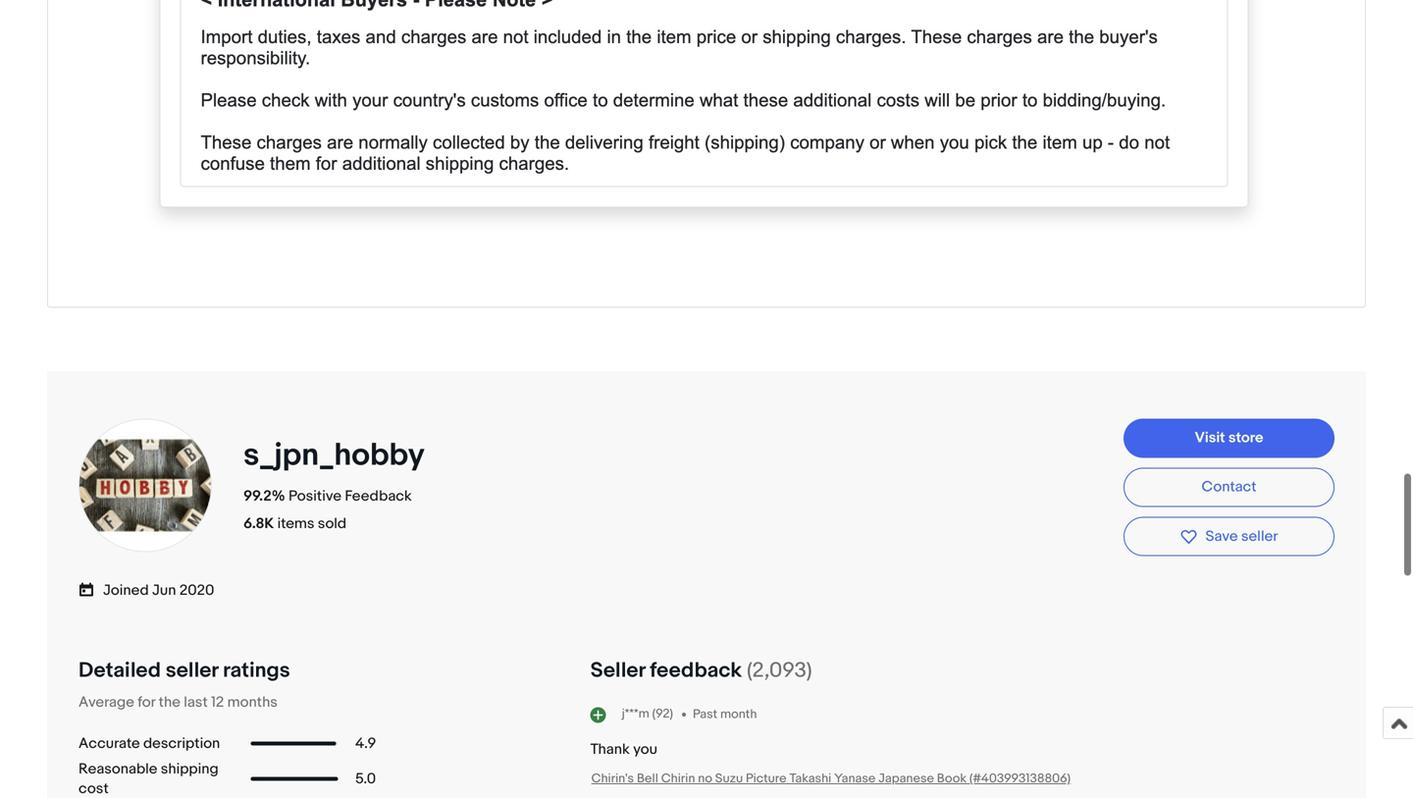 Task type: locate. For each thing, give the bounding box(es) containing it.
seller feedback (2,093)
[[591, 658, 812, 683]]

no
[[698, 771, 713, 786]]

suzu
[[715, 771, 743, 786]]

s_jpn_hobby
[[243, 436, 424, 475]]

1 vertical spatial seller
[[166, 658, 218, 683]]

seller right save
[[1242, 528, 1279, 545]]

seller for detailed
[[166, 658, 218, 683]]

yanase
[[834, 771, 876, 786]]

seller
[[591, 658, 645, 683]]

cost
[[79, 780, 109, 798]]

reasonable
[[79, 760, 157, 778]]

average for the last 12 months
[[79, 694, 278, 711]]

chirin's bell chirin no suzu picture takashi yanase japanese book (#403993138806) link
[[592, 771, 1071, 786]]

seller for save
[[1242, 528, 1279, 545]]

chirin's bell chirin no suzu picture takashi yanase japanese book (#403993138806)
[[592, 771, 1071, 786]]

thank you
[[591, 741, 658, 758]]

seller
[[1242, 528, 1279, 545], [166, 658, 218, 683]]

contact
[[1202, 478, 1257, 496]]

seller inside button
[[1242, 528, 1279, 545]]

contact link
[[1124, 468, 1335, 507]]

0 horizontal spatial seller
[[166, 658, 218, 683]]

average
[[79, 694, 134, 711]]

text__icon wrapper image
[[79, 579, 103, 599]]

0 vertical spatial seller
[[1242, 528, 1279, 545]]

12
[[211, 694, 224, 711]]

accurate
[[79, 735, 140, 753]]

99.2% positive feedback
[[243, 487, 412, 505]]

chirin
[[661, 771, 695, 786]]

store
[[1229, 429, 1264, 447]]

j***m (92)
[[622, 706, 673, 722]]

1 horizontal spatial seller
[[1242, 528, 1279, 545]]

seller up last at the left bottom
[[166, 658, 218, 683]]

reasonable shipping cost
[[79, 760, 219, 798]]

last
[[184, 694, 208, 711]]

visit store link
[[1124, 419, 1335, 458]]

book
[[937, 771, 967, 786]]

j***m
[[622, 706, 650, 722]]

takashi
[[790, 771, 832, 786]]

5.0
[[355, 770, 376, 788]]

you
[[633, 741, 658, 758]]

detailed seller ratings
[[79, 658, 290, 683]]



Task type: vqa. For each thing, say whether or not it's contained in the screenshot.
All Listings
no



Task type: describe. For each thing, give the bounding box(es) containing it.
past month
[[693, 707, 757, 722]]

thank
[[591, 741, 630, 758]]

6.8k
[[243, 515, 274, 533]]

feedback
[[650, 658, 742, 683]]

save
[[1206, 528, 1238, 545]]

accurate description
[[79, 735, 220, 753]]

6.8k items sold
[[243, 515, 347, 533]]

items
[[277, 515, 315, 533]]

for
[[138, 694, 155, 711]]

4.9
[[355, 735, 376, 753]]

the
[[159, 694, 180, 711]]

jun
[[152, 582, 176, 599]]

joined
[[103, 582, 149, 599]]

months
[[227, 694, 278, 711]]

(92)
[[652, 706, 673, 722]]

99.2%
[[243, 487, 285, 505]]

japanese
[[879, 771, 934, 786]]

detailed
[[79, 658, 161, 683]]

month
[[721, 707, 757, 722]]

s_jpn_hobby link
[[243, 436, 431, 475]]

picture
[[746, 771, 787, 786]]

bell
[[637, 771, 659, 786]]

save seller button
[[1124, 517, 1335, 556]]

positive
[[289, 487, 342, 505]]

save seller
[[1206, 528, 1279, 545]]

chirin's
[[592, 771, 634, 786]]

joined jun 2020
[[103, 582, 214, 599]]

2020
[[179, 582, 214, 599]]

(#403993138806)
[[970, 771, 1071, 786]]

visit store
[[1195, 429, 1264, 447]]

s_jpn_hobby image
[[77, 417, 214, 554]]

shipping
[[161, 760, 219, 778]]

sold
[[318, 515, 347, 533]]

visit
[[1195, 429, 1226, 447]]

ratings
[[223, 658, 290, 683]]

feedback
[[345, 487, 412, 505]]

description
[[143, 735, 220, 753]]

(2,093)
[[747, 658, 812, 683]]

past
[[693, 707, 718, 722]]



